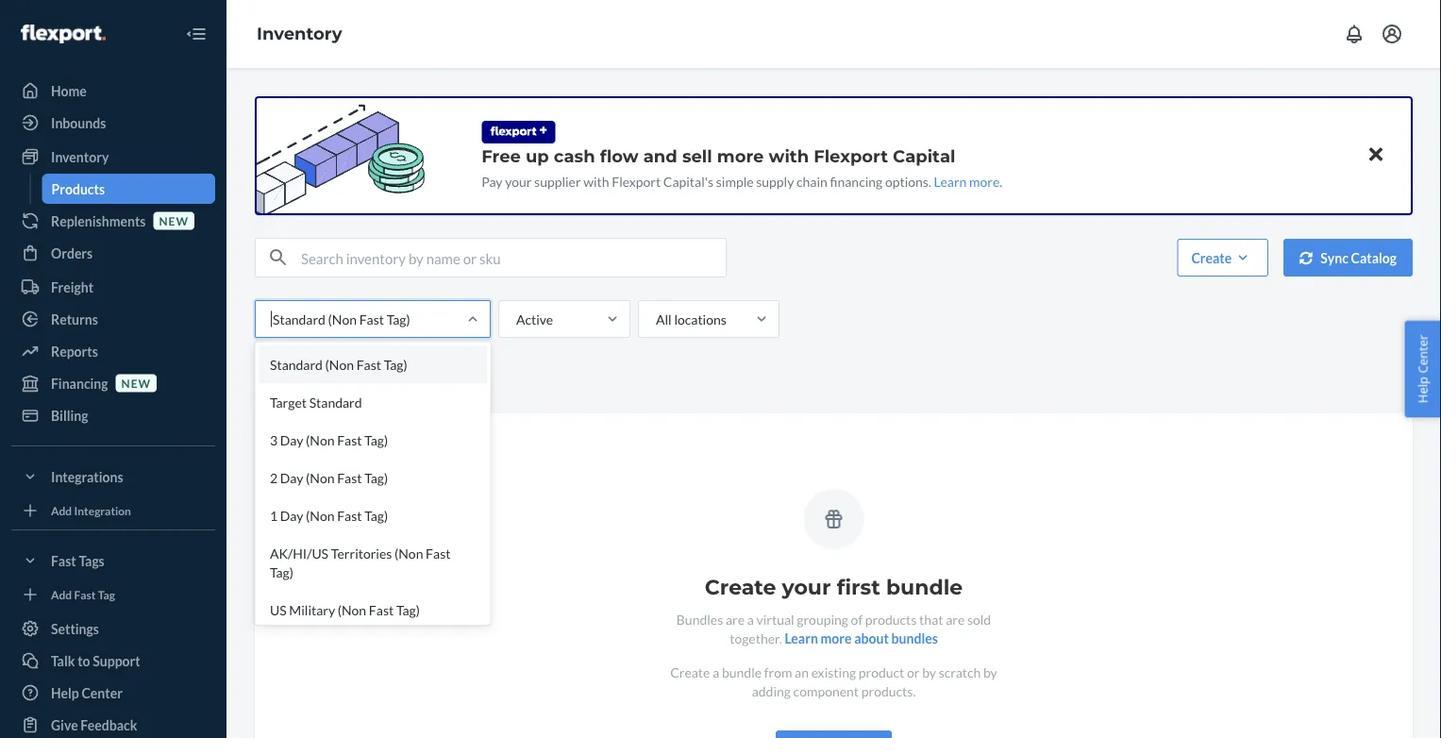 Task type: vqa. For each thing, say whether or not it's contained in the screenshot.
'Center' in the Help Center 'link'
yes



Task type: locate. For each thing, give the bounding box(es) containing it.
flexport down flow on the left top
[[612, 173, 661, 189]]

open account menu image
[[1381, 23, 1404, 45]]

2 horizontal spatial more
[[970, 173, 1000, 189]]

products up 'replenishments'
[[51, 181, 105, 197]]

your
[[505, 173, 532, 189], [782, 575, 831, 600]]

existing
[[812, 664, 856, 680]]

help inside 'link'
[[51, 685, 79, 701]]

0 horizontal spatial flexport
[[612, 173, 661, 189]]

more right options.
[[970, 173, 1000, 189]]

1 horizontal spatial bundle
[[887, 575, 963, 600]]

freight link
[[11, 272, 215, 302]]

learn down "grouping"
[[785, 630, 818, 646]]

1 vertical spatial bundles
[[677, 611, 723, 627]]

1
[[270, 508, 278, 524]]

1 horizontal spatial a
[[748, 611, 754, 627]]

new for replenishments
[[159, 214, 189, 227]]

by right or
[[923, 664, 937, 680]]

bundle up that
[[887, 575, 963, 600]]

a left from
[[713, 664, 720, 680]]

0 horizontal spatial by
[[923, 664, 937, 680]]

inventory
[[257, 23, 342, 44], [51, 149, 109, 165]]

sold
[[968, 611, 992, 627]]

tag)
[[387, 311, 410, 327], [384, 356, 408, 372], [365, 432, 388, 448], [365, 470, 388, 486], [365, 508, 388, 524], [270, 564, 294, 580], [396, 602, 420, 618]]

flexport up financing
[[814, 145, 888, 166]]

fast
[[359, 311, 384, 327], [357, 356, 381, 372], [337, 432, 362, 448], [337, 470, 362, 486], [337, 508, 362, 524], [426, 545, 451, 561], [51, 553, 76, 569], [74, 588, 96, 601], [369, 602, 394, 618]]

0 horizontal spatial help
[[51, 685, 79, 701]]

0 vertical spatial standard (non fast tag)
[[273, 311, 410, 327]]

0 horizontal spatial a
[[713, 664, 720, 680]]

tag) inside 'ak/hi/us territories (non fast tag)'
[[270, 564, 294, 580]]

bundles
[[892, 630, 938, 646]]

3 day from the top
[[280, 508, 303, 524]]

0 vertical spatial inventory link
[[257, 23, 342, 44]]

1 vertical spatial a
[[713, 664, 720, 680]]

reports link
[[11, 336, 215, 366]]

products inside 'products' link
[[51, 181, 105, 197]]

1 horizontal spatial bundles
[[677, 611, 723, 627]]

target standard
[[270, 394, 362, 410]]

day right 2
[[280, 470, 303, 486]]

create for create a bundle from an existing product or by scratch by adding component products.
[[671, 664, 710, 680]]

orders link
[[11, 238, 215, 268]]

1 horizontal spatial learn
[[934, 173, 967, 189]]

a up together.
[[748, 611, 754, 627]]

1 vertical spatial help
[[51, 685, 79, 701]]

your right pay
[[505, 173, 532, 189]]

1 vertical spatial create
[[705, 575, 776, 600]]

tag) for ak/hi/us territories (non fast tag)
[[270, 564, 294, 580]]

0 horizontal spatial inventory
[[51, 149, 109, 165]]

bundles
[[387, 378, 434, 394], [677, 611, 723, 627]]

1 vertical spatial bundle
[[722, 664, 762, 680]]

bundles left virtual
[[677, 611, 723, 627]]

1 horizontal spatial center
[[1415, 335, 1432, 374]]

1 vertical spatial new
[[121, 376, 151, 390]]

add for add fast tag
[[51, 588, 72, 601]]

0 horizontal spatial your
[[505, 173, 532, 189]]

bundles are a virtual grouping of products that are sold together.
[[677, 611, 992, 646]]

financing
[[51, 375, 108, 391]]

(non for 2
[[306, 470, 335, 486]]

0 vertical spatial flexport
[[814, 145, 888, 166]]

new
[[159, 214, 189, 227], [121, 376, 151, 390]]

add inside add fast tag link
[[51, 588, 72, 601]]

center
[[1415, 335, 1432, 374], [82, 685, 123, 701]]

first
[[837, 575, 881, 600]]

2 vertical spatial create
[[671, 664, 710, 680]]

1 horizontal spatial your
[[782, 575, 831, 600]]

create
[[1192, 250, 1232, 266], [705, 575, 776, 600], [671, 664, 710, 680]]

1 horizontal spatial inventory
[[257, 23, 342, 44]]

2 day (non fast tag)
[[270, 470, 388, 486]]

0 vertical spatial help center
[[1415, 335, 1432, 403]]

fast inside 'ak/hi/us territories (non fast tag)'
[[426, 545, 451, 561]]

help center button
[[1405, 321, 1442, 418]]

products up target
[[266, 378, 319, 394]]

1 vertical spatial help center
[[51, 685, 123, 701]]

help
[[1415, 377, 1432, 403], [51, 685, 79, 701]]

financing
[[830, 173, 883, 189]]

more down "grouping"
[[821, 630, 852, 646]]

1 vertical spatial with
[[584, 173, 610, 189]]

add for add integration
[[51, 504, 72, 517]]

1 horizontal spatial products
[[266, 378, 319, 394]]

2 by from the left
[[984, 664, 998, 680]]

1 horizontal spatial by
[[984, 664, 998, 680]]

bundle inside create a bundle from an existing product or by scratch by adding component products.
[[722, 664, 762, 680]]

with
[[769, 145, 809, 166], [584, 173, 610, 189]]

bundle up adding
[[722, 664, 762, 680]]

0 vertical spatial a
[[748, 611, 754, 627]]

sync catalog
[[1321, 250, 1397, 266]]

new down 'products' link
[[159, 214, 189, 227]]

with up supply
[[769, 145, 809, 166]]

1 horizontal spatial help center
[[1415, 335, 1432, 403]]

create for create your first bundle
[[705, 575, 776, 600]]

(non for 3
[[306, 432, 335, 448]]

products
[[51, 181, 105, 197], [266, 378, 319, 394]]

add inside add integration link
[[51, 504, 72, 517]]

help center
[[1415, 335, 1432, 403], [51, 685, 123, 701]]

integrations button
[[11, 462, 215, 492]]

3
[[270, 432, 278, 448]]

ak/hi/us territories (non fast tag)
[[270, 545, 451, 580]]

close navigation image
[[185, 23, 208, 45]]

by right "scratch"
[[984, 664, 998, 680]]

learn more link
[[934, 173, 1000, 189]]

talk
[[51, 653, 75, 669]]

reports
[[51, 343, 98, 359]]

1 vertical spatial add
[[51, 588, 72, 601]]

0 vertical spatial learn
[[934, 173, 967, 189]]

1 vertical spatial learn
[[785, 630, 818, 646]]

give feedback button
[[11, 710, 215, 738]]

ak/hi/us
[[270, 545, 329, 561]]

1 add from the top
[[51, 504, 72, 517]]

1 vertical spatial your
[[782, 575, 831, 600]]

1 horizontal spatial help
[[1415, 377, 1432, 403]]

capital
[[893, 145, 956, 166]]

1 horizontal spatial are
[[946, 611, 965, 627]]

2 day from the top
[[280, 470, 303, 486]]

standard (non fast tag)
[[273, 311, 410, 327], [270, 356, 408, 372]]

1 vertical spatial day
[[280, 470, 303, 486]]

talk to support button
[[11, 646, 215, 676]]

0 horizontal spatial learn
[[785, 630, 818, 646]]

us military (non fast tag)
[[270, 602, 420, 618]]

together.
[[730, 630, 782, 646]]

military
[[289, 602, 335, 618]]

more up simple
[[717, 145, 764, 166]]

learn down capital
[[934, 173, 967, 189]]

tag) for 3 day (non fast tag)
[[365, 432, 388, 448]]

day right 3
[[280, 432, 303, 448]]

bundles inside bundles are a virtual grouping of products that are sold together.
[[677, 611, 723, 627]]

0 vertical spatial with
[[769, 145, 809, 166]]

your up "grouping"
[[782, 575, 831, 600]]

1 horizontal spatial new
[[159, 214, 189, 227]]

inventory link
[[257, 23, 342, 44], [11, 142, 215, 172]]

orders
[[51, 245, 93, 261]]

bundles for bundles are a virtual grouping of products that are sold together.
[[677, 611, 723, 627]]

0 vertical spatial help
[[1415, 377, 1432, 403]]

help center link
[[11, 678, 215, 708]]

give
[[51, 717, 78, 733]]

0 horizontal spatial bundles
[[387, 378, 434, 394]]

2 vertical spatial more
[[821, 630, 852, 646]]

are
[[726, 611, 745, 627], [946, 611, 965, 627]]

bundle
[[887, 575, 963, 600], [722, 664, 762, 680]]

0 horizontal spatial bundle
[[722, 664, 762, 680]]

by
[[923, 664, 937, 680], [984, 664, 998, 680]]

0 vertical spatial inventory
[[257, 23, 342, 44]]

create button
[[1178, 239, 1269, 277]]

0 horizontal spatial center
[[82, 685, 123, 701]]

2 add from the top
[[51, 588, 72, 601]]

close image
[[1370, 143, 1383, 166]]

0 horizontal spatial help center
[[51, 685, 123, 701]]

0 vertical spatial center
[[1415, 335, 1432, 374]]

add left integration
[[51, 504, 72, 517]]

0 vertical spatial create
[[1192, 250, 1232, 266]]

open notifications image
[[1344, 23, 1366, 45]]

1 vertical spatial flexport
[[612, 173, 661, 189]]

(non for 1
[[306, 508, 335, 524]]

1 day (non fast tag)
[[270, 508, 388, 524]]

0 vertical spatial your
[[505, 173, 532, 189]]

add fast tag
[[51, 588, 115, 601]]

2
[[270, 470, 278, 486]]

learn inside free up cash flow and sell more with flexport capital pay your supplier with flexport capital's simple supply chain financing options. learn more .
[[934, 173, 967, 189]]

bundles right kits at the left bottom of page
[[387, 378, 434, 394]]

1 vertical spatial center
[[82, 685, 123, 701]]

0 vertical spatial add
[[51, 504, 72, 517]]

0 vertical spatial new
[[159, 214, 189, 227]]

0 horizontal spatial products
[[51, 181, 105, 197]]

kits
[[341, 378, 364, 394]]

create a bundle from an existing product or by scratch by adding component products.
[[671, 664, 998, 699]]

day right 1
[[280, 508, 303, 524]]

help inside button
[[1415, 377, 1432, 403]]

flexport
[[814, 145, 888, 166], [612, 173, 661, 189]]

locations
[[675, 311, 727, 327]]

an
[[795, 664, 809, 680]]

(non inside 'ak/hi/us territories (non fast tag)'
[[395, 545, 423, 561]]

2 vertical spatial day
[[280, 508, 303, 524]]

0 vertical spatial more
[[717, 145, 764, 166]]

0 horizontal spatial with
[[584, 173, 610, 189]]

0 vertical spatial bundle
[[887, 575, 963, 600]]

sync catalog button
[[1284, 239, 1413, 277]]

day for 2
[[280, 470, 303, 486]]

add
[[51, 504, 72, 517], [51, 588, 72, 601]]

1 vertical spatial inventory link
[[11, 142, 215, 172]]

1 horizontal spatial more
[[821, 630, 852, 646]]

1 horizontal spatial flexport
[[814, 145, 888, 166]]

supply
[[757, 173, 794, 189]]

0 vertical spatial bundles
[[387, 378, 434, 394]]

tag) for 2 day (non fast tag)
[[365, 470, 388, 486]]

create inside create a bundle from an existing product or by scratch by adding component products.
[[671, 664, 710, 680]]

1 vertical spatial inventory
[[51, 149, 109, 165]]

(non
[[328, 311, 357, 327], [325, 356, 354, 372], [306, 432, 335, 448], [306, 470, 335, 486], [306, 508, 335, 524], [395, 545, 423, 561], [338, 602, 367, 618]]

bundles for bundles
[[387, 378, 434, 394]]

with down cash
[[584, 173, 610, 189]]

are up together.
[[726, 611, 745, 627]]

0 vertical spatial day
[[280, 432, 303, 448]]

sync
[[1321, 250, 1349, 266]]

1 day from the top
[[280, 432, 303, 448]]

0 horizontal spatial new
[[121, 376, 151, 390]]

0 horizontal spatial are
[[726, 611, 745, 627]]

are left sold
[[946, 611, 965, 627]]

new down reports link
[[121, 376, 151, 390]]

your inside free up cash flow and sell more with flexport capital pay your supplier with flexport capital's simple supply chain financing options. learn more .
[[505, 173, 532, 189]]

add up settings
[[51, 588, 72, 601]]

a
[[748, 611, 754, 627], [713, 664, 720, 680]]

billing link
[[11, 400, 215, 431]]

Search inventory by name or sku text field
[[301, 239, 726, 277]]

create inside button
[[1192, 250, 1232, 266]]

0 vertical spatial products
[[51, 181, 105, 197]]



Task type: describe. For each thing, give the bounding box(es) containing it.
(non for us
[[338, 602, 367, 618]]

inbounds
[[51, 115, 106, 131]]

1 by from the left
[[923, 664, 937, 680]]

1 vertical spatial more
[[970, 173, 1000, 189]]

give feedback
[[51, 717, 137, 733]]

center inside button
[[1415, 335, 1432, 374]]

capital's
[[664, 173, 714, 189]]

day for 1
[[280, 508, 303, 524]]

1 horizontal spatial inventory link
[[257, 23, 342, 44]]

that
[[920, 611, 944, 627]]

billing
[[51, 407, 88, 423]]

virtual
[[757, 611, 795, 627]]

simple
[[716, 173, 754, 189]]

1 are from the left
[[726, 611, 745, 627]]

grouping
[[797, 611, 849, 627]]

replenishments
[[51, 213, 146, 229]]

products.
[[862, 683, 916, 699]]

fast tags
[[51, 553, 105, 569]]

products link
[[42, 174, 215, 204]]

a inside create a bundle from an existing product or by scratch by adding component products.
[[713, 664, 720, 680]]

flow
[[600, 145, 639, 166]]

settings link
[[11, 614, 215, 644]]

options.
[[886, 173, 932, 189]]

or
[[907, 664, 920, 680]]

pay
[[482, 173, 503, 189]]

product
[[859, 664, 905, 680]]

1 vertical spatial standard (non fast tag)
[[270, 356, 408, 372]]

tags
[[79, 553, 105, 569]]

sell
[[683, 145, 713, 166]]

settings
[[51, 621, 99, 637]]

learn more about bundles
[[785, 630, 938, 646]]

catalog
[[1352, 250, 1397, 266]]

free
[[482, 145, 521, 166]]

target
[[270, 394, 307, 410]]

add integration
[[51, 504, 131, 517]]

fast inside dropdown button
[[51, 553, 76, 569]]

about
[[855, 630, 889, 646]]

(non for ak/hi/us
[[395, 545, 423, 561]]

a inside bundles are a virtual grouping of products that are sold together.
[[748, 611, 754, 627]]

supplier
[[535, 173, 581, 189]]

new for financing
[[121, 376, 151, 390]]

0 horizontal spatial more
[[717, 145, 764, 166]]

freight
[[51, 279, 94, 295]]

day for 3
[[280, 432, 303, 448]]

component
[[794, 683, 859, 699]]

1 vertical spatial standard
[[270, 356, 323, 372]]

returns link
[[11, 304, 215, 334]]

and
[[644, 145, 678, 166]]

feedback
[[81, 717, 137, 733]]

all
[[656, 311, 672, 327]]

fast tags button
[[11, 546, 215, 576]]

tag) for 1 day (non fast tag)
[[365, 508, 388, 524]]

territories
[[331, 545, 392, 561]]

integrations
[[51, 469, 123, 485]]

scratch
[[939, 664, 981, 680]]

tag
[[98, 588, 115, 601]]

adding
[[752, 683, 791, 699]]

1 horizontal spatial with
[[769, 145, 809, 166]]

cash
[[554, 145, 595, 166]]

free up cash flow and sell more with flexport capital pay your supplier with flexport capital's simple supply chain financing options. learn more .
[[482, 145, 1003, 189]]

tag) for us military (non fast tag)
[[396, 602, 420, 618]]

2 vertical spatial standard
[[309, 394, 362, 410]]

talk to support
[[51, 653, 140, 669]]

2 are from the left
[[946, 611, 965, 627]]

support
[[93, 653, 140, 669]]

home link
[[11, 76, 215, 106]]

help center inside help center 'link'
[[51, 685, 123, 701]]

create your first bundle
[[705, 575, 963, 600]]

sync alt image
[[1300, 251, 1314, 265]]

all locations
[[656, 311, 727, 327]]

center inside 'link'
[[82, 685, 123, 701]]

home
[[51, 83, 87, 99]]

.
[[1000, 173, 1003, 189]]

flexport logo image
[[21, 25, 106, 43]]

add integration link
[[11, 499, 215, 522]]

learn more about bundles button
[[785, 629, 938, 648]]

from
[[765, 664, 793, 680]]

products
[[866, 611, 917, 627]]

to
[[78, 653, 90, 669]]

of
[[851, 611, 863, 627]]

create for create
[[1192, 250, 1232, 266]]

returns
[[51, 311, 98, 327]]

help center inside help center button
[[1415, 335, 1432, 403]]

learn inside button
[[785, 630, 818, 646]]

chain
[[797, 173, 828, 189]]

us
[[270, 602, 287, 618]]

more inside button
[[821, 630, 852, 646]]

3 day (non fast tag)
[[270, 432, 388, 448]]

1 vertical spatial products
[[266, 378, 319, 394]]

integration
[[74, 504, 131, 517]]

0 vertical spatial standard
[[273, 311, 326, 327]]

0 horizontal spatial inventory link
[[11, 142, 215, 172]]

inbounds link
[[11, 108, 215, 138]]

add fast tag link
[[11, 584, 215, 606]]



